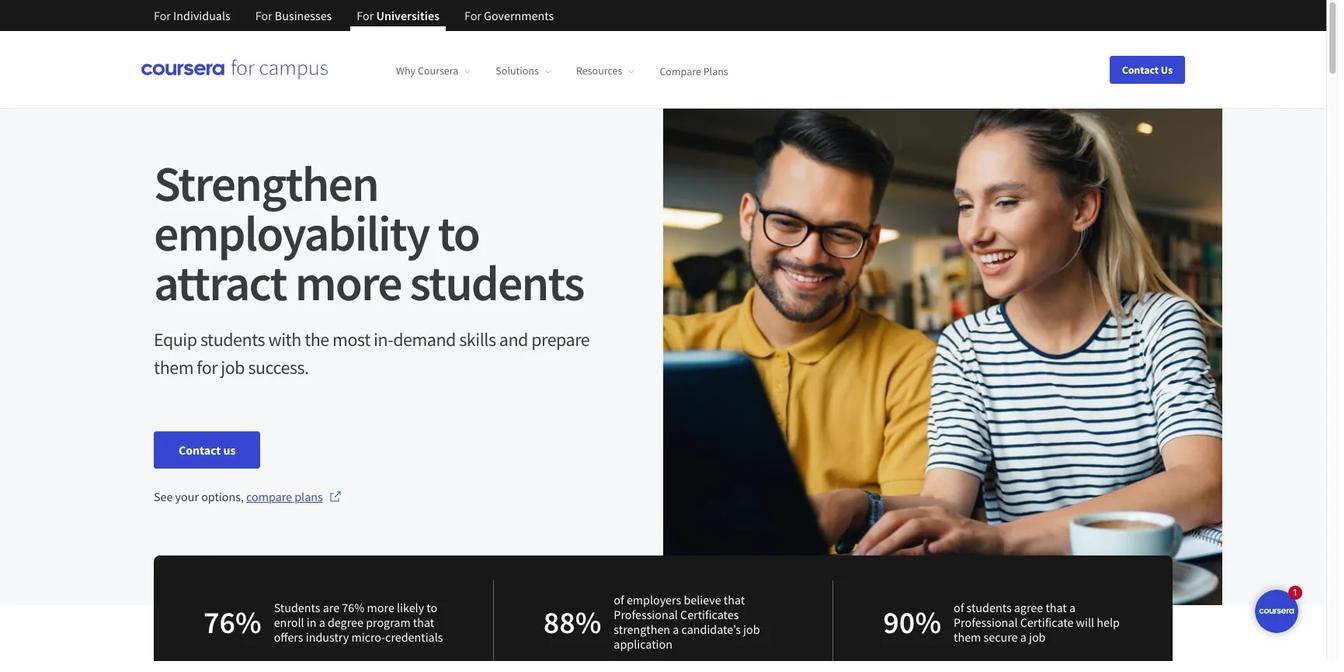 Task type: describe. For each thing, give the bounding box(es) containing it.
for individuals
[[154, 8, 230, 23]]

contact for contact us
[[179, 443, 221, 458]]

and
[[499, 328, 528, 352]]

compare
[[246, 489, 292, 505]]

equip students with the most in-demand skills and prepare them for job success.
[[154, 328, 590, 380]]

us
[[1161, 63, 1173, 76]]

most
[[332, 328, 370, 352]]

that for 90%
[[1046, 600, 1067, 615]]

a right secure
[[1020, 629, 1027, 645]]

will
[[1076, 615, 1094, 630]]

industry
[[306, 629, 349, 645]]

contact us button
[[1110, 56, 1185, 83]]

for governments
[[464, 8, 554, 23]]

contact for contact us
[[1122, 63, 1159, 76]]

certificate
[[1020, 615, 1074, 630]]

solutions link
[[496, 64, 551, 78]]

of for 90%
[[954, 600, 964, 615]]

credentials
[[385, 629, 443, 645]]

them inside of students agree that a professional certificate will help them secure a job
[[954, 629, 981, 645]]

plans
[[703, 64, 728, 78]]

0 horizontal spatial 76%
[[203, 603, 261, 642]]

88%
[[543, 603, 601, 642]]

enroll
[[274, 615, 304, 630]]

strengthen
[[154, 152, 378, 214]]

certificates
[[680, 607, 739, 623]]

a inside of employers believe that professional certificates strengthen a candidate's job application
[[673, 622, 679, 638]]

coursera
[[418, 64, 458, 78]]

help
[[1097, 615, 1120, 630]]

that inside students are 76% more likely to enroll in a degree program that offers industry micro-credentials
[[413, 615, 434, 630]]

compare plans link
[[660, 64, 728, 78]]

prepare
[[531, 328, 590, 352]]

for universities
[[357, 8, 440, 23]]

for for individuals
[[154, 8, 171, 23]]

them inside equip students with the most in-demand skills and prepare them for job success.
[[154, 356, 193, 380]]

program
[[366, 615, 411, 630]]

secure
[[984, 629, 1018, 645]]

job inside of employers believe that professional certificates strengthen a candidate's job application
[[743, 622, 760, 638]]

a inside students are 76% more likely to enroll in a degree program that offers industry micro-credentials
[[319, 615, 325, 630]]

demand
[[393, 328, 456, 352]]

application
[[614, 637, 673, 652]]

for for universities
[[357, 8, 374, 23]]

governments
[[484, 8, 554, 23]]

universities
[[376, 8, 440, 23]]

coursera for campus image
[[141, 59, 328, 80]]

job for 90%
[[1029, 629, 1046, 645]]

believe
[[684, 593, 721, 608]]

see
[[154, 489, 173, 505]]

of for 88%
[[614, 593, 624, 608]]

students inside strengthen employability to attract more students
[[410, 252, 584, 314]]

to inside students are 76% more likely to enroll in a degree program that offers industry micro-credentials
[[427, 600, 437, 615]]

why coursera link
[[396, 64, 471, 78]]

compare plans
[[660, 64, 728, 78]]

us
[[223, 443, 236, 458]]

90%
[[883, 603, 941, 642]]

skills
[[459, 328, 496, 352]]

with
[[268, 328, 301, 352]]

for businesses
[[255, 8, 332, 23]]

employers
[[627, 593, 681, 608]]

are
[[323, 600, 339, 615]]

compare
[[660, 64, 701, 78]]

why
[[396, 64, 416, 78]]



Task type: vqa. For each thing, say whether or not it's contained in the screenshot.


Task type: locate. For each thing, give the bounding box(es) containing it.
them left secure
[[954, 629, 981, 645]]

2 vertical spatial students
[[967, 600, 1012, 615]]

a
[[1069, 600, 1076, 615], [319, 615, 325, 630], [673, 622, 679, 638], [1020, 629, 1027, 645]]

to inside strengthen employability to attract more students
[[438, 202, 479, 264]]

strengthen
[[614, 622, 670, 638]]

1 horizontal spatial 76%
[[342, 600, 365, 615]]

contact us link
[[154, 432, 260, 469]]

attract
[[154, 252, 286, 314]]

1 vertical spatial to
[[427, 600, 437, 615]]

students are 76% more likely to enroll in a degree program that offers industry micro-credentials
[[274, 600, 443, 645]]

why coursera
[[396, 64, 458, 78]]

4 for from the left
[[464, 8, 481, 23]]

2 horizontal spatial that
[[1046, 600, 1067, 615]]

plans
[[295, 489, 323, 505]]

to
[[438, 202, 479, 264], [427, 600, 437, 615]]

of inside of students agree that a professional certificate will help them secure a job
[[954, 600, 964, 615]]

1 horizontal spatial of
[[954, 600, 964, 615]]

your
[[175, 489, 199, 505]]

a right in
[[319, 615, 325, 630]]

them down equip
[[154, 356, 193, 380]]

0 horizontal spatial them
[[154, 356, 193, 380]]

job for strengthen employability to attract more students
[[221, 356, 245, 380]]

that
[[724, 593, 745, 608], [1046, 600, 1067, 615], [413, 615, 434, 630]]

the
[[305, 328, 329, 352]]

for
[[154, 8, 171, 23], [255, 8, 272, 23], [357, 8, 374, 23], [464, 8, 481, 23]]

students for 90%
[[967, 600, 1012, 615]]

offers
[[274, 629, 303, 645]]

of students agree that a professional certificate will help them secure a job
[[954, 600, 1120, 645]]

businesses
[[275, 8, 332, 23]]

of employers believe that professional certificates strengthen a candidate's job application
[[614, 593, 760, 652]]

of left "employers"
[[614, 593, 624, 608]]

candidate's
[[682, 622, 741, 638]]

students for strengthen employability to attract more students
[[200, 328, 265, 352]]

students
[[410, 252, 584, 314], [200, 328, 265, 352], [967, 600, 1012, 615]]

in
[[307, 615, 316, 630]]

contact us
[[1122, 63, 1173, 76]]

job inside equip students with the most in-demand skills and prepare them for job success.
[[221, 356, 245, 380]]

1 vertical spatial them
[[954, 629, 981, 645]]

see your options,
[[154, 489, 246, 505]]

micro-
[[351, 629, 385, 645]]

0 horizontal spatial job
[[221, 356, 245, 380]]

agree
[[1014, 600, 1043, 615]]

job down agree
[[1029, 629, 1046, 645]]

professional
[[614, 607, 678, 623], [954, 615, 1018, 630]]

resources
[[576, 64, 622, 78]]

contact
[[1122, 63, 1159, 76], [179, 443, 221, 458]]

more left likely
[[367, 600, 394, 615]]

for left governments
[[464, 8, 481, 23]]

0 horizontal spatial students
[[200, 328, 265, 352]]

them
[[154, 356, 193, 380], [954, 629, 981, 645]]

1 vertical spatial more
[[367, 600, 394, 615]]

for for governments
[[464, 8, 481, 23]]

a right strengthen
[[673, 622, 679, 638]]

job right candidate's
[[743, 622, 760, 638]]

contact left us on the left bottom of page
[[179, 443, 221, 458]]

success.
[[248, 356, 309, 380]]

that for 88%
[[724, 593, 745, 608]]

for
[[197, 356, 217, 380]]

a left 'will'
[[1069, 600, 1076, 615]]

contact left us
[[1122, 63, 1159, 76]]

more
[[295, 252, 401, 314], [367, 600, 394, 615]]

0 horizontal spatial that
[[413, 615, 434, 630]]

strengthen employability to attract more students
[[154, 152, 584, 314]]

1 horizontal spatial professional
[[954, 615, 1018, 630]]

degree
[[328, 615, 363, 630]]

1 horizontal spatial that
[[724, 593, 745, 608]]

resources link
[[576, 64, 635, 78]]

compare plans
[[246, 489, 323, 505]]

0 horizontal spatial of
[[614, 593, 624, 608]]

individuals
[[173, 8, 230, 23]]

that inside of students agree that a professional certificate will help them secure a job
[[1046, 600, 1067, 615]]

professional inside of students agree that a professional certificate will help them secure a job
[[954, 615, 1018, 630]]

that right the program
[[413, 615, 434, 630]]

1 vertical spatial students
[[200, 328, 265, 352]]

contact us
[[179, 443, 236, 458]]

more inside strengthen employability to attract more students
[[295, 252, 401, 314]]

job right for
[[221, 356, 245, 380]]

for left 'individuals'
[[154, 8, 171, 23]]

0 vertical spatial them
[[154, 356, 193, 380]]

students inside of students agree that a professional certificate will help them secure a job
[[967, 600, 1012, 615]]

that right believe in the right of the page
[[724, 593, 745, 608]]

contact inside "button"
[[1122, 63, 1159, 76]]

students up for
[[200, 328, 265, 352]]

students up secure
[[967, 600, 1012, 615]]

for left universities
[[357, 8, 374, 23]]

of
[[614, 593, 624, 608], [954, 600, 964, 615]]

76% left 'enroll'
[[203, 603, 261, 642]]

1 vertical spatial contact
[[179, 443, 221, 458]]

1 horizontal spatial students
[[410, 252, 584, 314]]

job
[[221, 356, 245, 380], [743, 622, 760, 638], [1029, 629, 1046, 645]]

of right "90%"
[[954, 600, 964, 615]]

likely
[[397, 600, 424, 615]]

0 horizontal spatial contact
[[179, 443, 221, 458]]

76% inside students are 76% more likely to enroll in a degree program that offers industry micro-credentials
[[342, 600, 365, 615]]

professional up "application"
[[614, 607, 678, 623]]

1 horizontal spatial them
[[954, 629, 981, 645]]

for for businesses
[[255, 8, 272, 23]]

employability
[[154, 202, 429, 264]]

76% right are
[[342, 600, 365, 615]]

students up and
[[410, 252, 584, 314]]

equip
[[154, 328, 197, 352]]

more inside students are 76% more likely to enroll in a degree program that offers industry micro-credentials
[[367, 600, 394, 615]]

of inside of employers believe that professional certificates strengthen a candidate's job application
[[614, 593, 624, 608]]

1 for from the left
[[154, 8, 171, 23]]

options,
[[201, 489, 244, 505]]

1 horizontal spatial contact
[[1122, 63, 1159, 76]]

3 for from the left
[[357, 8, 374, 23]]

0 vertical spatial to
[[438, 202, 479, 264]]

students inside equip students with the most in-demand skills and prepare them for job success.
[[200, 328, 265, 352]]

0 vertical spatial contact
[[1122, 63, 1159, 76]]

job inside of students agree that a professional certificate will help them secure a job
[[1029, 629, 1046, 645]]

compare plans link
[[246, 488, 342, 506]]

2 horizontal spatial job
[[1029, 629, 1046, 645]]

students
[[274, 600, 320, 615]]

solutions
[[496, 64, 539, 78]]

0 horizontal spatial professional
[[614, 607, 678, 623]]

0 vertical spatial more
[[295, 252, 401, 314]]

1 horizontal spatial job
[[743, 622, 760, 638]]

for left the businesses
[[255, 8, 272, 23]]

2 for from the left
[[255, 8, 272, 23]]

76%
[[342, 600, 365, 615], [203, 603, 261, 642]]

banner navigation
[[141, 0, 566, 43]]

2 horizontal spatial students
[[967, 600, 1012, 615]]

in-
[[374, 328, 393, 352]]

professional inside of employers believe that professional certificates strengthen a candidate's job application
[[614, 607, 678, 623]]

more up most
[[295, 252, 401, 314]]

that right agree
[[1046, 600, 1067, 615]]

0 vertical spatial students
[[410, 252, 584, 314]]

professional left 'certificate'
[[954, 615, 1018, 630]]

that inside of employers believe that professional certificates strengthen a candidate's job application
[[724, 593, 745, 608]]



